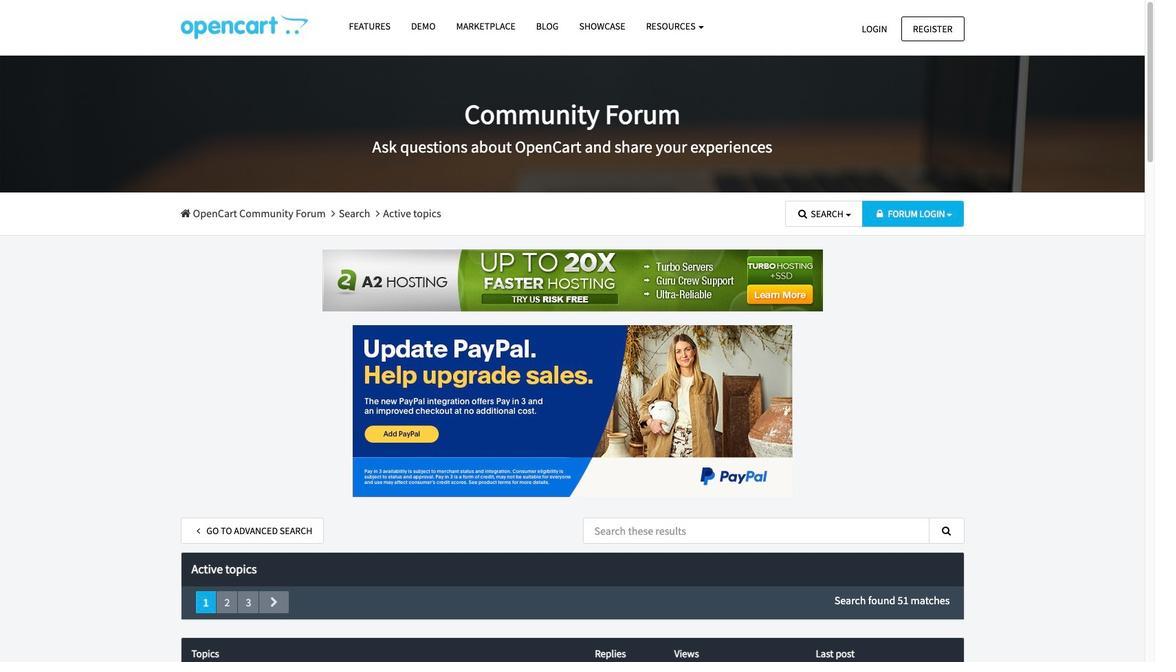 Task type: describe. For each thing, give the bounding box(es) containing it.
home image
[[180, 208, 191, 219]]

Search these results search field
[[583, 517, 929, 544]]

lock image
[[874, 209, 886, 219]]

a2 hosting image
[[322, 249, 823, 311]]



Task type: locate. For each thing, give the bounding box(es) containing it.
advanced search image
[[192, 526, 205, 535]]

chevron right image
[[267, 597, 281, 608]]

search image
[[797, 209, 809, 219]]

paypal payment gateway image
[[352, 325, 792, 497]]

search image
[[940, 526, 953, 535]]

None search field
[[583, 517, 964, 544]]



Task type: vqa. For each thing, say whether or not it's contained in the screenshot.
Community Forum Ask questions about OpenCart and share your experiences in the top of the page
no



